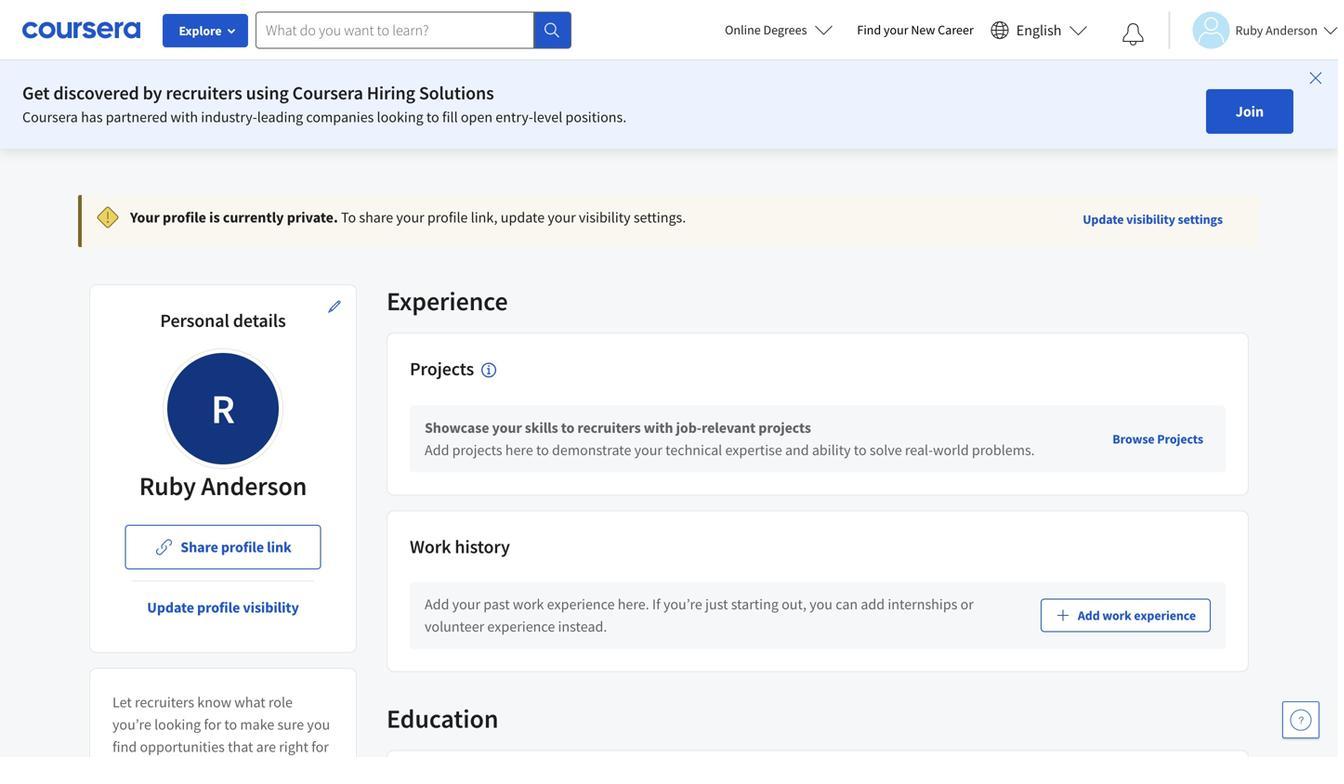 Task type: describe. For each thing, give the bounding box(es) containing it.
coursera image
[[22, 15, 140, 45]]

explore button
[[163, 14, 248, 47]]

role
[[269, 694, 293, 712]]

new
[[911, 21, 936, 38]]

discovered
[[53, 81, 139, 105]]

ability
[[812, 441, 851, 459]]

job-
[[676, 419, 702, 437]]

expertise
[[726, 441, 783, 459]]

add inside showcase your skills to recruiters with job-relevant projects add projects here to demonstrate your technical expertise and ability to solve real-world problems.
[[425, 441, 449, 459]]

1 vertical spatial projects
[[452, 441, 503, 459]]

recruiters inside get discovered by recruiters using coursera hiring solutions coursera has partnered with industry-leading companies looking to fill open entry-level positions.
[[166, 81, 242, 105]]

for
[[204, 716, 221, 734]]

profile for is
[[163, 208, 206, 227]]

past
[[484, 595, 510, 614]]

1 horizontal spatial coursera
[[293, 81, 363, 105]]

update for update visibility settings
[[1083, 211, 1124, 228]]

to inside let recruiters know what role you're looking for to make sure you find opportunities that are right f
[[224, 716, 237, 734]]

leading
[[257, 108, 303, 126]]

and
[[786, 441, 809, 459]]

private.
[[287, 208, 338, 227]]

education
[[387, 703, 499, 735]]

profile left link,
[[428, 208, 468, 227]]

find your new career link
[[848, 19, 983, 42]]

browse projects
[[1113, 431, 1204, 447]]

1 horizontal spatial projects
[[759, 419, 811, 437]]

profile for link
[[221, 538, 264, 557]]

volunteer
[[425, 618, 485, 636]]

to
[[341, 208, 356, 227]]

your inside add your past work experience here. if you're just starting out, you can add internships or volunteer experience instead.
[[452, 595, 481, 614]]

ruby anderson inside "dropdown button"
[[1236, 22, 1318, 39]]

let recruiters know what role you're looking for to make sure you find opportunities that are right f
[[112, 694, 330, 758]]

link,
[[471, 208, 498, 227]]

companies
[[306, 108, 374, 126]]

solve
[[870, 441, 902, 459]]

career
[[938, 21, 974, 38]]

your left technical
[[635, 441, 663, 459]]

What do you want to learn? text field
[[256, 12, 535, 49]]

recruiters inside let recruiters know what role you're looking for to make sure you find opportunities that are right f
[[135, 694, 194, 712]]

visibility inside update visibility settings button
[[1127, 211, 1176, 228]]

update profile visibility
[[147, 599, 299, 617]]

add for add work experience
[[1078, 607, 1100, 624]]

english
[[1017, 21, 1062, 40]]

projects inside the browse projects button
[[1158, 431, 1204, 447]]

to right "skills"
[[561, 419, 575, 437]]

english button
[[983, 0, 1096, 60]]

get discovered by recruiters using coursera hiring solutions coursera has partnered with industry-leading companies looking to fill open entry-level positions.
[[22, 81, 627, 126]]

your profile is currently private. to share your profile link, update your visibility settings.
[[130, 208, 686, 227]]

1 vertical spatial ruby
[[139, 470, 196, 502]]

browse
[[1113, 431, 1155, 447]]

degrees
[[764, 21, 807, 38]]

work
[[410, 535, 451, 559]]

0 horizontal spatial projects
[[410, 357, 474, 381]]

what
[[235, 694, 266, 712]]

sure
[[277, 716, 304, 734]]

make
[[240, 716, 275, 734]]

looking inside let recruiters know what role you're looking for to make sure you find opportunities that are right f
[[154, 716, 201, 734]]

solutions
[[419, 81, 494, 105]]

internships
[[888, 595, 958, 614]]

link
[[267, 538, 292, 557]]

your up here
[[492, 419, 522, 437]]

details
[[233, 309, 286, 332]]

can
[[836, 595, 858, 614]]

history
[[455, 535, 510, 559]]

by
[[143, 81, 162, 105]]

online degrees
[[725, 21, 807, 38]]

here.
[[618, 595, 650, 614]]

work inside add your past work experience here. if you're just starting out, you can add internships or volunteer experience instead.
[[513, 595, 544, 614]]

anderson inside "dropdown button"
[[1266, 22, 1318, 39]]

help center image
[[1290, 709, 1313, 732]]

settings
[[1178, 211, 1223, 228]]

with inside showcase your skills to recruiters with job-relevant projects add projects here to demonstrate your technical expertise and ability to solve real-world problems.
[[644, 419, 674, 437]]

opportunities
[[140, 738, 225, 757]]

you for sure
[[307, 716, 330, 734]]

using
[[246, 81, 289, 105]]

to left solve
[[854, 441, 867, 459]]

your
[[130, 208, 160, 227]]

join button
[[1207, 89, 1294, 134]]

experience
[[387, 285, 508, 317]]

share profile link
[[181, 538, 292, 557]]

ruby anderson button
[[1169, 12, 1339, 49]]

add your past work experience here. if you're just starting out, you can add internships or volunteer experience instead.
[[425, 595, 974, 636]]



Task type: locate. For each thing, give the bounding box(es) containing it.
1 horizontal spatial visibility
[[579, 208, 631, 227]]

looking
[[377, 108, 424, 126], [154, 716, 201, 734]]

1 horizontal spatial projects
[[1158, 431, 1204, 447]]

your right share
[[396, 208, 425, 227]]

showcase your skills to recruiters with job-relevant projects add projects here to demonstrate your technical expertise and ability to solve real-world problems.
[[425, 419, 1035, 459]]

information about the projects section image
[[482, 363, 497, 378]]

right
[[279, 738, 309, 757]]

profile left is
[[163, 208, 206, 227]]

edit personal details. image
[[327, 299, 342, 314]]

starting
[[731, 595, 779, 614]]

1 horizontal spatial anderson
[[1266, 22, 1318, 39]]

profile for visibility
[[197, 599, 240, 617]]

show notifications image
[[1123, 23, 1145, 46]]

projects up and
[[759, 419, 811, 437]]

visibility down link at the bottom left
[[243, 599, 299, 617]]

0 horizontal spatial ruby
[[139, 470, 196, 502]]

share profile link button
[[125, 525, 321, 570]]

ruby anderson up join button
[[1236, 22, 1318, 39]]

here
[[506, 441, 533, 459]]

update visibility settings
[[1083, 211, 1223, 228]]

0 vertical spatial projects
[[759, 419, 811, 437]]

0 vertical spatial coursera
[[293, 81, 363, 105]]

add work experience
[[1078, 607, 1197, 624]]

0 vertical spatial with
[[171, 108, 198, 126]]

with
[[171, 108, 198, 126], [644, 419, 674, 437]]

recruiters
[[166, 81, 242, 105], [578, 419, 641, 437], [135, 694, 194, 712]]

open
[[461, 108, 493, 126]]

0 vertical spatial ruby
[[1236, 22, 1264, 39]]

work history
[[410, 535, 510, 559]]

ruby
[[1236, 22, 1264, 39], [139, 470, 196, 502]]

to left fill on the left of page
[[427, 108, 439, 126]]

1 vertical spatial anderson
[[201, 470, 307, 502]]

entry-
[[496, 108, 533, 126]]

0 vertical spatial projects
[[410, 357, 474, 381]]

0 vertical spatial update
[[1083, 211, 1124, 228]]

1 horizontal spatial looking
[[377, 108, 424, 126]]

your right update
[[548, 208, 576, 227]]

projects down "showcase"
[[452, 441, 503, 459]]

personal
[[160, 309, 229, 332]]

you left can
[[810, 595, 833, 614]]

projects
[[759, 419, 811, 437], [452, 441, 503, 459]]

add
[[861, 595, 885, 614]]

recruiters up "industry-"
[[166, 81, 242, 105]]

0 vertical spatial looking
[[377, 108, 424, 126]]

0 horizontal spatial you
[[307, 716, 330, 734]]

anderson
[[1266, 22, 1318, 39], [201, 470, 307, 502]]

work inside button
[[1103, 607, 1132, 624]]

demonstrate
[[552, 441, 632, 459]]

projects right browse
[[1158, 431, 1204, 447]]

to
[[427, 108, 439, 126], [561, 419, 575, 437], [536, 441, 549, 459], [854, 441, 867, 459], [224, 716, 237, 734]]

is
[[209, 208, 220, 227]]

or
[[961, 595, 974, 614]]

you right sure at bottom left
[[307, 716, 330, 734]]

1 vertical spatial ruby anderson
[[139, 470, 307, 502]]

experience inside button
[[1135, 607, 1197, 624]]

recruiters inside showcase your skills to recruiters with job-relevant projects add projects here to demonstrate your technical expertise and ability to solve real-world problems.
[[578, 419, 641, 437]]

with left "industry-"
[[171, 108, 198, 126]]

None search field
[[256, 12, 572, 49]]

1 horizontal spatial you're
[[664, 595, 703, 614]]

0 vertical spatial you're
[[664, 595, 703, 614]]

get
[[22, 81, 50, 105]]

update visibility settings button
[[1076, 203, 1231, 236]]

online degrees button
[[710, 9, 848, 50]]

you're inside let recruiters know what role you're looking for to make sure you find opportunities that are right f
[[112, 716, 151, 734]]

real-
[[905, 441, 933, 459]]

0 vertical spatial anderson
[[1266, 22, 1318, 39]]

browse projects button
[[1106, 422, 1211, 456]]

0 horizontal spatial anderson
[[201, 470, 307, 502]]

0 horizontal spatial ruby anderson
[[139, 470, 307, 502]]

0 horizontal spatial work
[[513, 595, 544, 614]]

profile left link at the bottom left
[[221, 538, 264, 557]]

with left job-
[[644, 419, 674, 437]]

currently
[[223, 208, 284, 227]]

join
[[1236, 102, 1264, 121]]

out,
[[782, 595, 807, 614]]

showcase
[[425, 419, 489, 437]]

looking down hiring
[[377, 108, 424, 126]]

fill
[[442, 108, 458, 126]]

find your new career
[[858, 21, 974, 38]]

looking inside get discovered by recruiters using coursera hiring solutions coursera has partnered with industry-leading companies looking to fill open entry-level positions.
[[377, 108, 424, 126]]

add work experience button
[[1041, 599, 1211, 632]]

you're inside add your past work experience here. if you're just starting out, you can add internships or volunteer experience instead.
[[664, 595, 703, 614]]

projects left information about the projects section icon
[[410, 357, 474, 381]]

share
[[181, 538, 218, 557]]

1 horizontal spatial you
[[810, 595, 833, 614]]

experience
[[547, 595, 615, 614], [1135, 607, 1197, 624], [488, 618, 555, 636]]

problems.
[[972, 441, 1035, 459]]

update profile visibility button
[[132, 586, 314, 630]]

online
[[725, 21, 761, 38]]

0 horizontal spatial coursera
[[22, 108, 78, 126]]

let
[[112, 694, 132, 712]]

partnered
[[106, 108, 168, 126]]

1 vertical spatial projects
[[1158, 431, 1204, 447]]

add inside add your past work experience here. if you're just starting out, you can add internships or volunteer experience instead.
[[425, 595, 449, 614]]

that
[[228, 738, 253, 757]]

1 vertical spatial with
[[644, 419, 674, 437]]

add for add your past work experience here. if you're just starting out, you can add internships or volunteer experience instead.
[[425, 595, 449, 614]]

find
[[858, 21, 882, 38]]

0 vertical spatial ruby anderson
[[1236, 22, 1318, 39]]

0 vertical spatial recruiters
[[166, 81, 242, 105]]

you're right if
[[664, 595, 703, 614]]

0 horizontal spatial you're
[[112, 716, 151, 734]]

has
[[81, 108, 103, 126]]

recruiters right let
[[135, 694, 194, 712]]

explore
[[179, 22, 222, 39]]

ruby up join button
[[1236, 22, 1264, 39]]

you inside add your past work experience here. if you're just starting out, you can add internships or volunteer experience instead.
[[810, 595, 833, 614]]

update
[[501, 208, 545, 227]]

to right the for
[[224, 716, 237, 734]]

r button
[[163, 349, 284, 469]]

ruby anderson up 'share profile link' button
[[139, 470, 307, 502]]

looking up opportunities
[[154, 716, 201, 734]]

1 vertical spatial looking
[[154, 716, 201, 734]]

positions.
[[566, 108, 627, 126]]

profile down 'share profile link' button
[[197, 599, 240, 617]]

1 horizontal spatial with
[[644, 419, 674, 437]]

1 horizontal spatial work
[[1103, 607, 1132, 624]]

if
[[653, 595, 661, 614]]

settings.
[[634, 208, 686, 227]]

r
[[211, 383, 235, 435]]

visibility inside 'update profile visibility' button
[[243, 599, 299, 617]]

2 horizontal spatial visibility
[[1127, 211, 1176, 228]]

update for update profile visibility
[[147, 599, 194, 617]]

0 horizontal spatial looking
[[154, 716, 201, 734]]

your up volunteer
[[452, 595, 481, 614]]

work
[[513, 595, 544, 614], [1103, 607, 1132, 624]]

coursera down the get
[[22, 108, 78, 126]]

visibility left 'settings'
[[1127, 211, 1176, 228]]

with inside get discovered by recruiters using coursera hiring solutions coursera has partnered with industry-leading companies looking to fill open entry-level positions.
[[171, 108, 198, 126]]

0 horizontal spatial update
[[147, 599, 194, 617]]

recruiters up demonstrate
[[578, 419, 641, 437]]

you inside let recruiters know what role you're looking for to make sure you find opportunities that are right f
[[307, 716, 330, 734]]

add
[[425, 441, 449, 459], [425, 595, 449, 614], [1078, 607, 1100, 624]]

relevant
[[702, 419, 756, 437]]

technical
[[666, 441, 723, 459]]

1 horizontal spatial ruby anderson
[[1236, 22, 1318, 39]]

0 horizontal spatial projects
[[452, 441, 503, 459]]

know
[[197, 694, 232, 712]]

level
[[533, 108, 563, 126]]

you're up find
[[112, 716, 151, 734]]

update
[[1083, 211, 1124, 228], [147, 599, 194, 617]]

ruby up share
[[139, 470, 196, 502]]

0 horizontal spatial with
[[171, 108, 198, 126]]

to down "skills"
[[536, 441, 549, 459]]

hiring
[[367, 81, 416, 105]]

0 vertical spatial you
[[810, 595, 833, 614]]

share
[[359, 208, 393, 227]]

add inside button
[[1078, 607, 1100, 624]]

anderson up join button
[[1266, 22, 1318, 39]]

coursera up companies
[[293, 81, 363, 105]]

are
[[256, 738, 276, 757]]

world
[[933, 441, 969, 459]]

just
[[706, 595, 728, 614]]

ruby inside "dropdown button"
[[1236, 22, 1264, 39]]

you're
[[664, 595, 703, 614], [112, 716, 151, 734]]

1 vertical spatial coursera
[[22, 108, 78, 126]]

0 horizontal spatial visibility
[[243, 599, 299, 617]]

visibility left settings.
[[579, 208, 631, 227]]

1 vertical spatial recruiters
[[578, 419, 641, 437]]

1 vertical spatial you
[[307, 716, 330, 734]]

instead.
[[558, 618, 607, 636]]

2 vertical spatial recruiters
[[135, 694, 194, 712]]

1 vertical spatial you're
[[112, 716, 151, 734]]

anderson up share profile link
[[201, 470, 307, 502]]

personal details
[[160, 309, 286, 332]]

find
[[112, 738, 137, 757]]

industry-
[[201, 108, 257, 126]]

1 horizontal spatial ruby
[[1236, 22, 1264, 39]]

1 vertical spatial update
[[147, 599, 194, 617]]

skills
[[525, 419, 558, 437]]

you for out,
[[810, 595, 833, 614]]

visibility
[[579, 208, 631, 227], [1127, 211, 1176, 228], [243, 599, 299, 617]]

your right find
[[884, 21, 909, 38]]

to inside get discovered by recruiters using coursera hiring solutions coursera has partnered with industry-leading companies looking to fill open entry-level positions.
[[427, 108, 439, 126]]

1 horizontal spatial update
[[1083, 211, 1124, 228]]



Task type: vqa. For each thing, say whether or not it's contained in the screenshot.
Case within CASE STUDY THE CITY OF CHICAGO HELPS FAMILIES BUILD DIGITAL AND JOB- RELEVANT SKILLS IN ENGLISH AND SPANISH THROUGH COURSERA'S ONLINE PLATFORM
no



